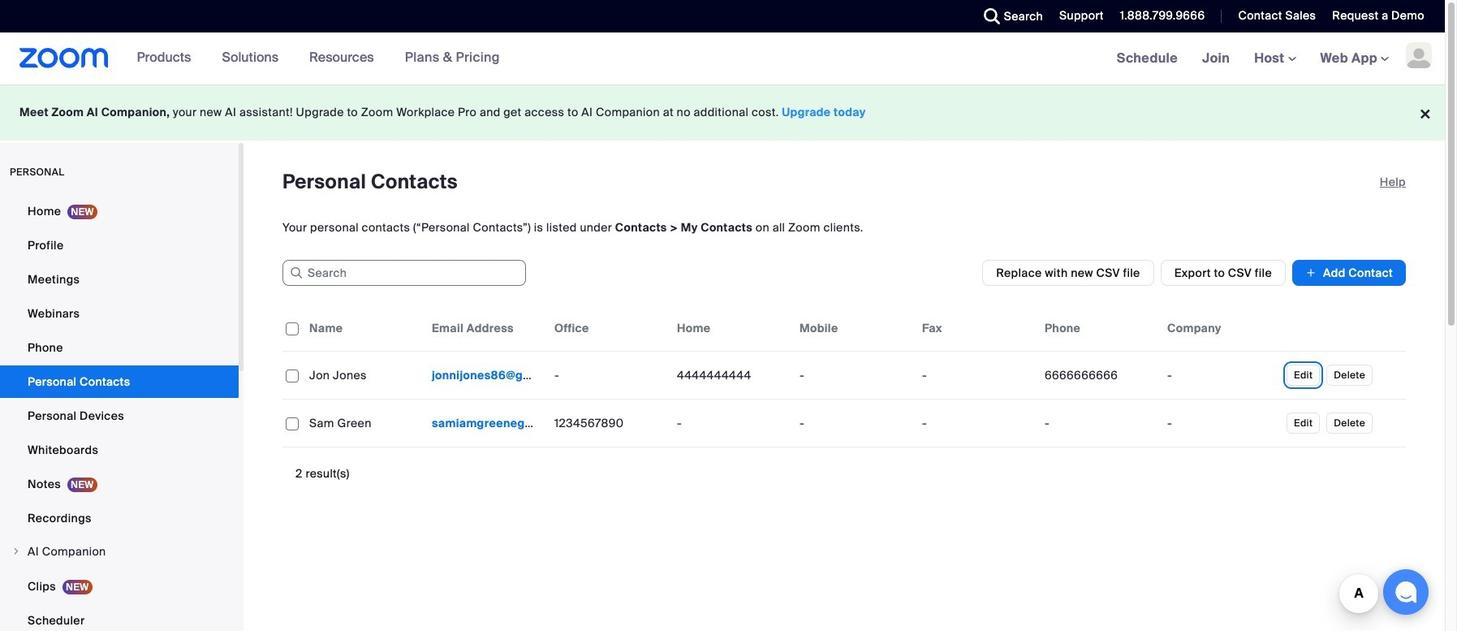 Task type: describe. For each thing, give the bounding box(es) containing it.
product information navigation
[[109, 32, 512, 84]]

zoom logo image
[[19, 48, 109, 68]]

personal menu menu
[[0, 195, 239, 631]]

profile picture image
[[1407, 42, 1433, 68]]

1 cell from the top
[[426, 359, 548, 391]]

open chat image
[[1395, 581, 1418, 603]]

meetings navigation
[[1105, 32, 1446, 85]]



Task type: locate. For each thing, give the bounding box(es) containing it.
menu item
[[0, 536, 239, 569]]

right image
[[11, 547, 21, 556]]

1 vertical spatial cell
[[426, 407, 548, 439]]

2 cell from the top
[[426, 407, 548, 439]]

application
[[283, 305, 1419, 460]]

0 vertical spatial cell
[[426, 359, 548, 391]]

Search Contacts Input text field
[[283, 260, 526, 286]]

add image
[[1306, 265, 1317, 281]]

footer
[[0, 84, 1446, 141]]

cell
[[426, 359, 548, 391], [426, 407, 548, 439]]

banner
[[0, 32, 1446, 85]]



Task type: vqa. For each thing, say whether or not it's contained in the screenshot.
"cell"
yes



